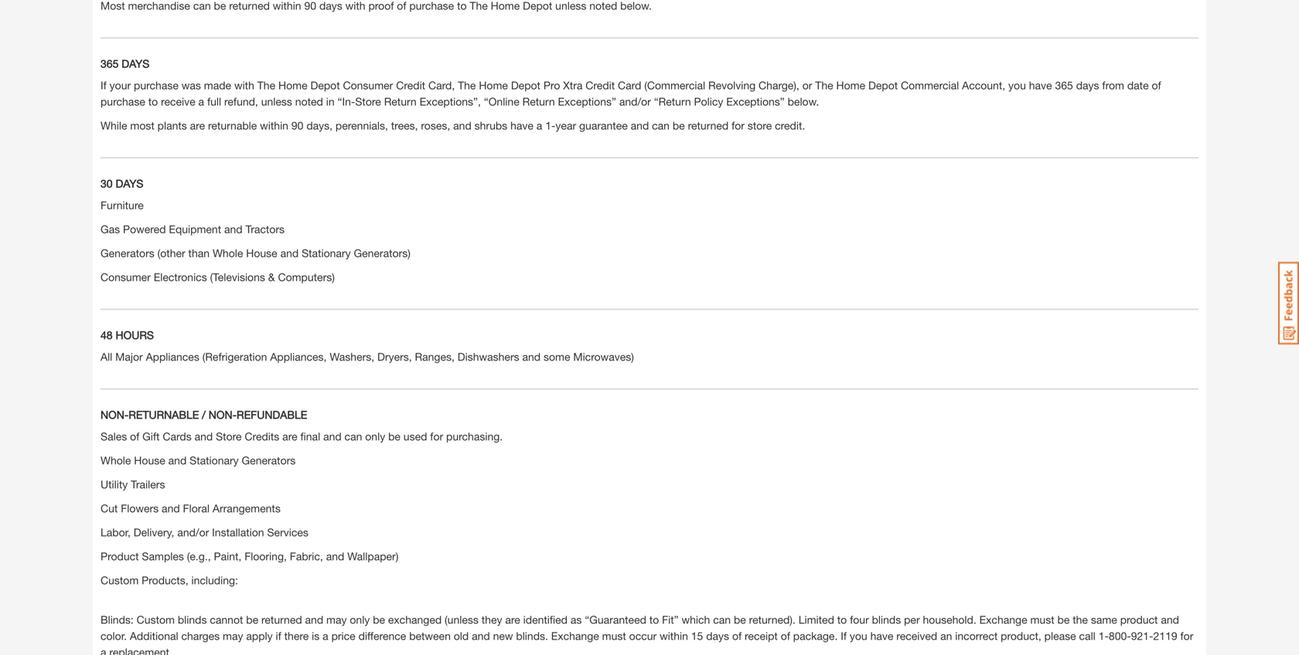 Task type: describe. For each thing, give the bounding box(es) containing it.
cut flowers and floral arrangements
[[101, 502, 281, 515]]

only inside blinds: custom blinds cannot be returned and may only be exchanged (unless they are identified as "guaranteed to fit" which can be returned). limited to four blinds per household. exchange must be the same product and color. additional charges may apply if there is a price difference between old and new blinds. exchange must occur within 15 days of receipt of package. if you have received an incorrect product, please call 1-800-921-2119 for a replacement.
[[350, 613, 370, 626]]

0 vertical spatial 1-
[[546, 119, 556, 132]]

limited
[[799, 613, 835, 626]]

be up receipt at right
[[734, 613, 746, 626]]

1 non- from the left
[[101, 408, 129, 421]]

refundable
[[237, 408, 307, 421]]

1 horizontal spatial returned
[[688, 119, 729, 132]]

with
[[234, 79, 254, 92]]

computers)
[[278, 271, 335, 283]]

800-
[[1109, 630, 1132, 642]]

floral
[[183, 502, 210, 515]]

days inside blinds: custom blinds cannot be returned and may only be exchanged (unless they are identified as "guaranteed to fit" which can be returned). limited to four blinds per household. exchange must be the same product and color. additional charges may apply if there is a price difference between old and new blinds. exchange must occur within 15 days of receipt of package. if you have received an incorrect product, please call 1-800-921-2119 for a replacement.
[[707, 630, 730, 642]]

1 vertical spatial have
[[511, 119, 534, 132]]

custom products, including:
[[101, 574, 238, 587]]

you inside blinds: custom blinds cannot be returned and may only be exchanged (unless they are identified as "guaranteed to fit" which can be returned). limited to four blinds per household. exchange must be the same product and color. additional charges may apply if there is a price difference between old and new blinds. exchange must occur within 15 days of receipt of package. if you have received an incorrect product, please call 1-800-921-2119 for a replacement.
[[850, 630, 868, 642]]

3 depot from the left
[[869, 79, 898, 92]]

0 horizontal spatial 365
[[101, 57, 119, 70]]

identified
[[524, 613, 568, 626]]

generators)
[[354, 247, 411, 259]]

and up 2119
[[1162, 613, 1180, 626]]

occur
[[630, 630, 657, 642]]

samples
[[142, 550, 184, 563]]

1 horizontal spatial whole
[[213, 247, 243, 259]]

feedback link image
[[1279, 262, 1300, 345]]

and left some
[[523, 350, 541, 363]]

purchasing.
[[446, 430, 503, 443]]

non-returnable / non-refundable
[[101, 408, 307, 421]]

1- inside blinds: custom blinds cannot be returned and may only be exchanged (unless they are identified as "guaranteed to fit" which can be returned). limited to four blinds per household. exchange must be the same product and color. additional charges may apply if there is a price difference between old and new blinds. exchange must occur within 15 days of receipt of package. if you have received an incorrect product, please call 1-800-921-2119 for a replacement.
[[1099, 630, 1109, 642]]

of left receipt at right
[[733, 630, 742, 642]]

a right is
[[323, 630, 329, 642]]

&
[[268, 271, 275, 283]]

call
[[1080, 630, 1096, 642]]

in
[[326, 95, 335, 108]]

days,
[[307, 119, 333, 132]]

exchanged
[[388, 613, 442, 626]]

0 vertical spatial can
[[652, 119, 670, 132]]

if
[[276, 630, 281, 642]]

generators (other than whole house and stationary generators)
[[101, 247, 411, 259]]

year
[[556, 119, 577, 132]]

"in-
[[338, 95, 355, 108]]

received
[[897, 630, 938, 642]]

days for 30 days
[[116, 177, 144, 190]]

2 return from the left
[[523, 95, 555, 108]]

revolving
[[709, 79, 756, 92]]

additional
[[130, 630, 178, 642]]

below.
[[788, 95, 820, 108]]

between
[[409, 630, 451, 642]]

1 vertical spatial must
[[602, 630, 627, 642]]

please
[[1045, 630, 1077, 642]]

cut
[[101, 502, 118, 515]]

than
[[188, 247, 210, 259]]

as
[[571, 613, 582, 626]]

48
[[101, 329, 113, 341]]

plants
[[158, 119, 187, 132]]

can inside blinds: custom blinds cannot be returned and may only be exchanged (unless they are identified as "guaranteed to fit" which can be returned). limited to four blinds per household. exchange must be the same product and color. additional charges may apply if there is a price difference between old and new blinds. exchange must occur within 15 days of receipt of package. if you have received an incorrect product, please call 1-800-921-2119 for a replacement.
[[714, 613, 731, 626]]

perennials,
[[336, 119, 388, 132]]

commercial
[[901, 79, 960, 92]]

"online
[[484, 95, 520, 108]]

0 horizontal spatial can
[[345, 430, 362, 443]]

was
[[182, 79, 201, 92]]

0 horizontal spatial within
[[260, 119, 289, 132]]

charge),
[[759, 79, 800, 92]]

2 non- from the left
[[209, 408, 237, 421]]

guarantee
[[580, 119, 628, 132]]

1 horizontal spatial stationary
[[302, 247, 351, 259]]

is
[[312, 630, 320, 642]]

charges
[[181, 630, 220, 642]]

ranges,
[[415, 350, 455, 363]]

washers,
[[330, 350, 375, 363]]

an
[[941, 630, 953, 642]]

product
[[1121, 613, 1159, 626]]

credits
[[245, 430, 280, 443]]

within inside blinds: custom blinds cannot be returned and may only be exchanged (unless they are identified as "guaranteed to fit" which can be returned). limited to four blinds per household. exchange must be the same product and color. additional charges may apply if there is a price difference between old and new blinds. exchange must occur within 15 days of receipt of package. if you have received an incorrect product, please call 1-800-921-2119 for a replacement.
[[660, 630, 689, 642]]

if your purchase was made with the home depot consumer credit card, the home depot pro xtra credit card (commercial revolving charge), or the home depot commercial account, you have 365 days from date of purchase to receive a full refund, unless noted in "in-store return exceptions", "online return exceptions" and/or "return policy exceptions" below.
[[101, 79, 1162, 108]]

gas powered equipment and tractors
[[101, 223, 285, 235]]

2 horizontal spatial to
[[838, 613, 847, 626]]

furniture
[[101, 199, 144, 211]]

which
[[682, 613, 711, 626]]

be left used
[[388, 430, 401, 443]]

and right fabric,
[[326, 550, 345, 563]]

cannot
[[210, 613, 243, 626]]

installation
[[212, 526, 264, 539]]

and down "if your purchase was made with the home depot consumer credit card, the home depot pro xtra credit card (commercial revolving charge), or the home depot commercial account, you have 365 days from date of purchase to receive a full refund, unless noted in "in-store return exceptions", "online return exceptions" and/or "return policy exceptions" below."
[[631, 119, 649, 132]]

days for 365 days
[[122, 57, 150, 70]]

store inside "if your purchase was made with the home depot consumer credit card, the home depot pro xtra credit card (commercial revolving charge), or the home depot commercial account, you have 365 days from date of purchase to receive a full refund, unless noted in "in-store return exceptions", "online return exceptions" and/or "return policy exceptions" below."
[[355, 95, 381, 108]]

0 vertical spatial only
[[365, 430, 385, 443]]

trees,
[[391, 119, 418, 132]]

returned).
[[749, 613, 796, 626]]

some
[[544, 350, 571, 363]]

1 vertical spatial exchange
[[552, 630, 599, 642]]

1 horizontal spatial house
[[246, 247, 278, 259]]

have inside blinds: custom blinds cannot be returned and may only be exchanged (unless they are identified as "guaranteed to fit" which can be returned). limited to four blinds per household. exchange must be the same product and color. additional charges may apply if there is a price difference between old and new blinds. exchange must occur within 15 days of receipt of package. if you have received an incorrect product, please call 1-800-921-2119 for a replacement.
[[871, 630, 894, 642]]

3 the from the left
[[816, 79, 834, 92]]

receipt
[[745, 630, 778, 642]]

48 hours
[[101, 329, 154, 341]]

most
[[130, 119, 155, 132]]

have inside "if your purchase was made with the home depot consumer credit card, the home depot pro xtra credit card (commercial revolving charge), or the home depot commercial account, you have 365 days from date of purchase to receive a full refund, unless noted in "in-store return exceptions", "online return exceptions" and/or "return policy exceptions" below."
[[1030, 79, 1053, 92]]

0 vertical spatial purchase
[[134, 79, 179, 92]]

1 horizontal spatial are
[[283, 430, 298, 443]]

returnable
[[129, 408, 199, 421]]

price
[[332, 630, 356, 642]]

"guaranteed
[[585, 613, 647, 626]]

cards
[[163, 430, 192, 443]]

same
[[1092, 613, 1118, 626]]

and left the floral at left bottom
[[162, 502, 180, 515]]

custom inside blinds: custom blinds cannot be returned and may only be exchanged (unless they are identified as "guaranteed to fit" which can be returned). limited to four blinds per household. exchange must be the same product and color. additional charges may apply if there is a price difference between old and new blinds. exchange must occur within 15 days of receipt of package. if you have received an incorrect product, please call 1-800-921-2119 for a replacement.
[[137, 613, 175, 626]]

(e.g.,
[[187, 550, 211, 563]]

while most plants are returnable within 90 days, perennials, trees, roses, and shrubs have a 1-year guarantee and can be returned for store credit.
[[101, 119, 806, 132]]

of down the returned).
[[781, 630, 791, 642]]

of inside "if your purchase was made with the home depot consumer credit card, the home depot pro xtra credit card (commercial revolving charge), or the home depot commercial account, you have 365 days from date of purchase to receive a full refund, unless noted in "in-store return exceptions", "online return exceptions" and/or "return policy exceptions" below."
[[1152, 79, 1162, 92]]

labor,
[[101, 526, 131, 539]]

utility
[[101, 478, 128, 491]]

all
[[101, 350, 112, 363]]

refund,
[[224, 95, 258, 108]]

and left tractors
[[224, 223, 243, 235]]

2119
[[1154, 630, 1178, 642]]

if inside blinds: custom blinds cannot be returned and may only be exchanged (unless they are identified as "guaranteed to fit" which can be returned). limited to four blinds per household. exchange must be the same product and color. additional charges may apply if there is a price difference between old and new blinds. exchange must occur within 15 days of receipt of package. if you have received an incorrect product, please call 1-800-921-2119 for a replacement.
[[841, 630, 847, 642]]

and right roses,
[[454, 119, 472, 132]]

1 horizontal spatial must
[[1031, 613, 1055, 626]]

delivery,
[[134, 526, 174, 539]]

0 vertical spatial generators
[[101, 247, 155, 259]]

(commercial
[[645, 79, 706, 92]]

1 credit from the left
[[396, 79, 426, 92]]

new
[[493, 630, 513, 642]]

appliances,
[[270, 350, 327, 363]]

0 horizontal spatial consumer
[[101, 271, 151, 283]]

1 vertical spatial whole
[[101, 454, 131, 467]]

product,
[[1001, 630, 1042, 642]]

receive
[[161, 95, 195, 108]]

of left gift
[[130, 430, 139, 443]]

or
[[803, 79, 813, 92]]

2 the from the left
[[458, 79, 476, 92]]

made
[[204, 79, 231, 92]]

for inside blinds: custom blinds cannot be returned and may only be exchanged (unless they are identified as "guaranteed to fit" which can be returned). limited to four blinds per household. exchange must be the same product and color. additional charges may apply if there is a price difference between old and new blinds. exchange must occur within 15 days of receipt of package. if you have received an incorrect product, please call 1-800-921-2119 for a replacement.
[[1181, 630, 1194, 642]]

2 home from the left
[[479, 79, 508, 92]]

and up is
[[305, 613, 324, 626]]



Task type: locate. For each thing, give the bounding box(es) containing it.
home
[[279, 79, 308, 92], [479, 79, 508, 92], [837, 79, 866, 92]]

credit left card,
[[396, 79, 426, 92]]

1 vertical spatial house
[[134, 454, 165, 467]]

and
[[454, 119, 472, 132], [631, 119, 649, 132], [224, 223, 243, 235], [281, 247, 299, 259], [523, 350, 541, 363], [195, 430, 213, 443], [323, 430, 342, 443], [168, 454, 187, 467], [162, 502, 180, 515], [326, 550, 345, 563], [305, 613, 324, 626], [1162, 613, 1180, 626], [472, 630, 490, 642]]

0 vertical spatial you
[[1009, 79, 1027, 92]]

fit"
[[662, 613, 679, 626]]

if left your
[[101, 79, 107, 92]]

1 horizontal spatial days
[[1077, 79, 1100, 92]]

2 vertical spatial are
[[506, 613, 521, 626]]

consumer electronics (televisions & computers)
[[101, 271, 335, 283]]

1 horizontal spatial exceptions"
[[727, 95, 785, 108]]

0 vertical spatial within
[[260, 119, 289, 132]]

and/or down card
[[620, 95, 651, 108]]

0 vertical spatial if
[[101, 79, 107, 92]]

1 vertical spatial can
[[345, 430, 362, 443]]

may
[[327, 613, 347, 626], [223, 630, 243, 642]]

1 horizontal spatial depot
[[511, 79, 541, 92]]

are up new
[[506, 613, 521, 626]]

old
[[454, 630, 469, 642]]

1 horizontal spatial can
[[652, 119, 670, 132]]

returned
[[688, 119, 729, 132], [262, 613, 302, 626]]

returned inside blinds: custom blinds cannot be returned and may only be exchanged (unless they are identified as "guaranteed to fit" which can be returned). limited to four blinds per household. exchange must be the same product and color. additional charges may apply if there is a price difference between old and new blinds. exchange must occur within 15 days of receipt of package. if you have received an incorrect product, please call 1-800-921-2119 for a replacement.
[[262, 613, 302, 626]]

arrangements
[[213, 502, 281, 515]]

difference
[[359, 630, 406, 642]]

be up apply
[[246, 613, 259, 626]]

0 vertical spatial for
[[732, 119, 745, 132]]

depot left commercial
[[869, 79, 898, 92]]

1 vertical spatial purchase
[[101, 95, 145, 108]]

stationary
[[302, 247, 351, 259], [190, 454, 239, 467]]

and/or down cut flowers and floral arrangements
[[177, 526, 209, 539]]

2 blinds from the left
[[872, 613, 902, 626]]

while
[[101, 119, 127, 132]]

only left used
[[365, 430, 385, 443]]

0 vertical spatial and/or
[[620, 95, 651, 108]]

non- up sales
[[101, 408, 129, 421]]

days
[[122, 57, 150, 70], [116, 177, 144, 190]]

generators
[[101, 247, 155, 259], [242, 454, 296, 467]]

0 vertical spatial must
[[1031, 613, 1055, 626]]

have left received
[[871, 630, 894, 642]]

0 vertical spatial returned
[[688, 119, 729, 132]]

house
[[246, 247, 278, 259], [134, 454, 165, 467]]

fabric,
[[290, 550, 323, 563]]

are inside blinds: custom blinds cannot be returned and may only be exchanged (unless they are identified as "guaranteed to fit" which can be returned). limited to four blinds per household. exchange must be the same product and color. additional charges may apply if there is a price difference between old and new blinds. exchange must occur within 15 days of receipt of package. if you have received an incorrect product, please call 1-800-921-2119 for a replacement.
[[506, 613, 521, 626]]

0 horizontal spatial have
[[511, 119, 534, 132]]

exchange down as
[[552, 630, 599, 642]]

return down the pro
[[523, 95, 555, 108]]

1 vertical spatial are
[[283, 430, 298, 443]]

the up unless
[[257, 79, 276, 92]]

consumer down gas
[[101, 271, 151, 283]]

0 vertical spatial whole
[[213, 247, 243, 259]]

0 horizontal spatial and/or
[[177, 526, 209, 539]]

0 vertical spatial custom
[[101, 574, 139, 587]]

0 vertical spatial stationary
[[302, 247, 351, 259]]

1 vertical spatial days
[[707, 630, 730, 642]]

1 vertical spatial generators
[[242, 454, 296, 467]]

card
[[618, 79, 642, 92]]

2 vertical spatial can
[[714, 613, 731, 626]]

for
[[732, 119, 745, 132], [430, 430, 443, 443], [1181, 630, 1194, 642]]

returnable
[[208, 119, 257, 132]]

microwaves)
[[574, 350, 634, 363]]

1 vertical spatial only
[[350, 613, 370, 626]]

(televisions
[[210, 271, 265, 283]]

365 inside "if your purchase was made with the home depot consumer credit card, the home depot pro xtra credit card (commercial revolving charge), or the home depot commercial account, you have 365 days from date of purchase to receive a full refund, unless noted in "in-store return exceptions", "online return exceptions" and/or "return policy exceptions" below."
[[1056, 79, 1074, 92]]

whole up "(televisions"
[[213, 247, 243, 259]]

and down they
[[472, 630, 490, 642]]

days up furniture
[[116, 177, 144, 190]]

1 horizontal spatial have
[[871, 630, 894, 642]]

equipment
[[169, 223, 221, 235]]

home right or
[[837, 79, 866, 92]]

you inside "if your purchase was made with the home depot consumer credit card, the home depot pro xtra credit card (commercial revolving charge), or the home depot commercial account, you have 365 days from date of purchase to receive a full refund, unless noted in "in-store return exceptions", "online return exceptions" and/or "return policy exceptions" below."
[[1009, 79, 1027, 92]]

gas
[[101, 223, 120, 235]]

2 vertical spatial for
[[1181, 630, 1194, 642]]

may down cannot
[[223, 630, 243, 642]]

1 vertical spatial stationary
[[190, 454, 239, 467]]

custom down product
[[101, 574, 139, 587]]

1 horizontal spatial exchange
[[980, 613, 1028, 626]]

consumer up "in-
[[343, 79, 393, 92]]

1 horizontal spatial store
[[355, 95, 381, 108]]

0 horizontal spatial house
[[134, 454, 165, 467]]

all major appliances (refrigeration appliances, washers, dryers, ranges, dishwashers and some microwaves)
[[101, 350, 634, 363]]

appliances
[[146, 350, 199, 363]]

gift
[[143, 430, 160, 443]]

services
[[267, 526, 309, 539]]

final
[[301, 430, 320, 443]]

within down fit"
[[660, 630, 689, 642]]

0 horizontal spatial you
[[850, 630, 868, 642]]

0 vertical spatial exchange
[[980, 613, 1028, 626]]

a down the color.
[[101, 646, 106, 655]]

store down non-returnable / non-refundable
[[216, 430, 242, 443]]

0 vertical spatial days
[[122, 57, 150, 70]]

exchange
[[980, 613, 1028, 626], [552, 630, 599, 642]]

1 vertical spatial may
[[223, 630, 243, 642]]

roses,
[[421, 119, 451, 132]]

0 horizontal spatial credit
[[396, 79, 426, 92]]

days right 15
[[707, 630, 730, 642]]

1 horizontal spatial the
[[458, 79, 476, 92]]

unless
[[261, 95, 292, 108]]

there
[[284, 630, 309, 642]]

1 vertical spatial store
[[216, 430, 242, 443]]

non- right /
[[209, 408, 237, 421]]

1 horizontal spatial you
[[1009, 79, 1027, 92]]

whole up utility
[[101, 454, 131, 467]]

1 the from the left
[[257, 79, 276, 92]]

2 horizontal spatial have
[[1030, 79, 1053, 92]]

2 horizontal spatial can
[[714, 613, 731, 626]]

labor, delivery, and/or installation services
[[101, 526, 309, 539]]

1 exceptions" from the left
[[558, 95, 617, 108]]

within
[[260, 119, 289, 132], [660, 630, 689, 642]]

must down the "guaranteed
[[602, 630, 627, 642]]

0 vertical spatial may
[[327, 613, 347, 626]]

0 vertical spatial consumer
[[343, 79, 393, 92]]

purchase down your
[[101, 95, 145, 108]]

1 vertical spatial within
[[660, 630, 689, 642]]

1 horizontal spatial within
[[660, 630, 689, 642]]

of right the date
[[1152, 79, 1162, 92]]

be up difference
[[373, 613, 385, 626]]

to left the receive
[[148, 95, 158, 108]]

pro
[[544, 79, 560, 92]]

and/or inside "if your purchase was made with the home depot consumer credit card, the home depot pro xtra credit card (commercial revolving charge), or the home depot commercial account, you have 365 days from date of purchase to receive a full refund, unless noted in "in-store return exceptions", "online return exceptions" and/or "return policy exceptions" below."
[[620, 95, 651, 108]]

1 horizontal spatial generators
[[242, 454, 296, 467]]

store
[[355, 95, 381, 108], [216, 430, 242, 443]]

policy
[[694, 95, 724, 108]]

to inside "if your purchase was made with the home depot consumer credit card, the home depot pro xtra credit card (commercial revolving charge), or the home depot commercial account, you have 365 days from date of purchase to receive a full refund, unless noted in "in-store return exceptions", "online return exceptions" and/or "return policy exceptions" below."
[[148, 95, 158, 108]]

0 horizontal spatial exchange
[[552, 630, 599, 642]]

have right shrubs at the left top of page
[[511, 119, 534, 132]]

1 horizontal spatial 365
[[1056, 79, 1074, 92]]

1 vertical spatial days
[[116, 177, 144, 190]]

card,
[[429, 79, 455, 92]]

return up trees,
[[384, 95, 417, 108]]

1 vertical spatial returned
[[262, 613, 302, 626]]

days left the from
[[1077, 79, 1100, 92]]

store
[[748, 119, 772, 132]]

tractors
[[246, 223, 285, 235]]

"return
[[654, 95, 691, 108]]

flooring,
[[245, 550, 287, 563]]

have right the account,
[[1030, 79, 1053, 92]]

0 horizontal spatial store
[[216, 430, 242, 443]]

1 return from the left
[[384, 95, 417, 108]]

0 vertical spatial days
[[1077, 79, 1100, 92]]

if inside "if your purchase was made with the home depot consumer credit card, the home depot pro xtra credit card (commercial revolving charge), or the home depot commercial account, you have 365 days from date of purchase to receive a full refund, unless noted in "in-store return exceptions", "online return exceptions" and/or "return policy exceptions" below."
[[101, 79, 107, 92]]

1 horizontal spatial to
[[650, 613, 659, 626]]

blinds up charges
[[178, 613, 207, 626]]

purchase up the receive
[[134, 79, 179, 92]]

home up unless
[[279, 79, 308, 92]]

1- down the pro
[[546, 119, 556, 132]]

2 vertical spatial have
[[871, 630, 894, 642]]

whole house and stationary generators
[[101, 454, 296, 467]]

store up "perennials,"
[[355, 95, 381, 108]]

home up "online on the left top of the page
[[479, 79, 508, 92]]

1 horizontal spatial credit
[[586, 79, 615, 92]]

custom
[[101, 574, 139, 587], [137, 613, 175, 626]]

a left full
[[198, 95, 204, 108]]

0 horizontal spatial non-
[[101, 408, 129, 421]]

0 vertical spatial 365
[[101, 57, 119, 70]]

2 horizontal spatial depot
[[869, 79, 898, 92]]

0 horizontal spatial the
[[257, 79, 276, 92]]

30 days
[[101, 177, 144, 190]]

consumer
[[343, 79, 393, 92], [101, 271, 151, 283]]

you
[[1009, 79, 1027, 92], [850, 630, 868, 642]]

exceptions" up store
[[727, 95, 785, 108]]

1 horizontal spatial 1-
[[1099, 630, 1109, 642]]

be down '"return'
[[673, 119, 685, 132]]

trailers
[[131, 478, 165, 491]]

color.
[[101, 630, 127, 642]]

are left the final
[[283, 430, 298, 443]]

days up your
[[122, 57, 150, 70]]

1 home from the left
[[279, 79, 308, 92]]

for right used
[[430, 430, 443, 443]]

are right plants
[[190, 119, 205, 132]]

1 depot from the left
[[311, 79, 340, 92]]

house down tractors
[[246, 247, 278, 259]]

a
[[198, 95, 204, 108], [537, 119, 543, 132], [323, 630, 329, 642], [101, 646, 106, 655]]

be
[[673, 119, 685, 132], [388, 430, 401, 443], [246, 613, 259, 626], [373, 613, 385, 626], [734, 613, 746, 626], [1058, 613, 1070, 626]]

your
[[110, 79, 131, 92]]

generators down 'powered' at top
[[101, 247, 155, 259]]

generators down credits
[[242, 454, 296, 467]]

within left 90
[[260, 119, 289, 132]]

including:
[[191, 574, 238, 587]]

exchange up product,
[[980, 613, 1028, 626]]

1 vertical spatial custom
[[137, 613, 175, 626]]

only
[[365, 430, 385, 443], [350, 613, 370, 626]]

1-
[[546, 119, 556, 132], [1099, 630, 1109, 642]]

2 credit from the left
[[586, 79, 615, 92]]

the up exceptions",
[[458, 79, 476, 92]]

stationary down cards
[[190, 454, 239, 467]]

(unless
[[445, 613, 479, 626]]

you down four
[[850, 630, 868, 642]]

account,
[[963, 79, 1006, 92]]

1 vertical spatial 1-
[[1099, 630, 1109, 642]]

0 vertical spatial are
[[190, 119, 205, 132]]

returned down policy
[[688, 119, 729, 132]]

2 horizontal spatial are
[[506, 613, 521, 626]]

1 vertical spatial 365
[[1056, 79, 1074, 92]]

1 vertical spatial if
[[841, 630, 847, 642]]

must up please in the right bottom of the page
[[1031, 613, 1055, 626]]

depot up in
[[311, 79, 340, 92]]

four
[[850, 613, 869, 626]]

the right or
[[816, 79, 834, 92]]

/
[[202, 408, 206, 421]]

a left year
[[537, 119, 543, 132]]

1 blinds from the left
[[178, 613, 207, 626]]

for right 2119
[[1181, 630, 1194, 642]]

(other
[[158, 247, 185, 259]]

2 exceptions" from the left
[[727, 95, 785, 108]]

blinds.
[[516, 630, 549, 642]]

blinds:
[[101, 613, 134, 626]]

and up computers)
[[281, 247, 299, 259]]

2 horizontal spatial for
[[1181, 630, 1194, 642]]

purchase
[[134, 79, 179, 92], [101, 95, 145, 108]]

0 horizontal spatial stationary
[[190, 454, 239, 467]]

and down /
[[195, 430, 213, 443]]

0 horizontal spatial return
[[384, 95, 417, 108]]

365
[[101, 57, 119, 70], [1056, 79, 1074, 92]]

1 horizontal spatial non-
[[209, 408, 237, 421]]

365 up your
[[101, 57, 119, 70]]

can right the final
[[345, 430, 362, 443]]

stationary up computers)
[[302, 247, 351, 259]]

and right the final
[[323, 430, 342, 443]]

2 horizontal spatial home
[[837, 79, 866, 92]]

0 horizontal spatial are
[[190, 119, 205, 132]]

a inside "if your purchase was made with the home depot consumer credit card, the home depot pro xtra credit card (commercial revolving charge), or the home depot commercial account, you have 365 days from date of purchase to receive a full refund, unless noted in "in-store return exceptions", "online return exceptions" and/or "return policy exceptions" below."
[[198, 95, 204, 108]]

exceptions"
[[558, 95, 617, 108], [727, 95, 785, 108]]

0 vertical spatial have
[[1030, 79, 1053, 92]]

noted
[[295, 95, 323, 108]]

1 horizontal spatial blinds
[[872, 613, 902, 626]]

1- down same
[[1099, 630, 1109, 642]]

can down '"return'
[[652, 119, 670, 132]]

depot left the pro
[[511, 79, 541, 92]]

0 vertical spatial house
[[246, 247, 278, 259]]

to left fit"
[[650, 613, 659, 626]]

2 depot from the left
[[511, 79, 541, 92]]

0 horizontal spatial for
[[430, 430, 443, 443]]

days inside "if your purchase was made with the home depot consumer credit card, the home depot pro xtra credit card (commercial revolving charge), or the home depot commercial account, you have 365 days from date of purchase to receive a full refund, unless noted in "in-store return exceptions", "online return exceptions" and/or "return policy exceptions" below."
[[1077, 79, 1100, 92]]

1 vertical spatial consumer
[[101, 271, 151, 283]]

return
[[384, 95, 417, 108], [523, 95, 555, 108]]

0 horizontal spatial home
[[279, 79, 308, 92]]

only up price
[[350, 613, 370, 626]]

flowers
[[121, 502, 159, 515]]

and down cards
[[168, 454, 187, 467]]

0 horizontal spatial returned
[[262, 613, 302, 626]]

consumer inside "if your purchase was made with the home depot consumer credit card, the home depot pro xtra credit card (commercial revolving charge), or the home depot commercial account, you have 365 days from date of purchase to receive a full refund, unless noted in "in-store return exceptions", "online return exceptions" and/or "return policy exceptions" below."
[[343, 79, 393, 92]]

for left store
[[732, 119, 745, 132]]

0 horizontal spatial whole
[[101, 454, 131, 467]]

may up price
[[327, 613, 347, 626]]

and/or
[[620, 95, 651, 108], [177, 526, 209, 539]]

hours
[[116, 329, 154, 341]]

be up please in the right bottom of the page
[[1058, 613, 1070, 626]]

credit right xtra
[[586, 79, 615, 92]]

product
[[101, 550, 139, 563]]

1 vertical spatial and/or
[[177, 526, 209, 539]]

electronics
[[154, 271, 207, 283]]

can right which
[[714, 613, 731, 626]]

365 days
[[101, 57, 150, 70]]

sales of gift cards and store credits are final and can only be used for purchasing.
[[101, 430, 503, 443]]

exceptions" down xtra
[[558, 95, 617, 108]]

blinds left per
[[872, 613, 902, 626]]

you right the account,
[[1009, 79, 1027, 92]]

3 home from the left
[[837, 79, 866, 92]]

returned up if
[[262, 613, 302, 626]]

product samples (e.g., paint, flooring, fabric, and wallpaper)
[[101, 550, 399, 563]]

1 vertical spatial you
[[850, 630, 868, 642]]

custom up additional
[[137, 613, 175, 626]]

from
[[1103, 79, 1125, 92]]

1 horizontal spatial for
[[732, 119, 745, 132]]

0 horizontal spatial to
[[148, 95, 158, 108]]

0 horizontal spatial 1-
[[546, 119, 556, 132]]

if right package.
[[841, 630, 847, 642]]



Task type: vqa. For each thing, say whether or not it's contained in the screenshot.
the left returned
yes



